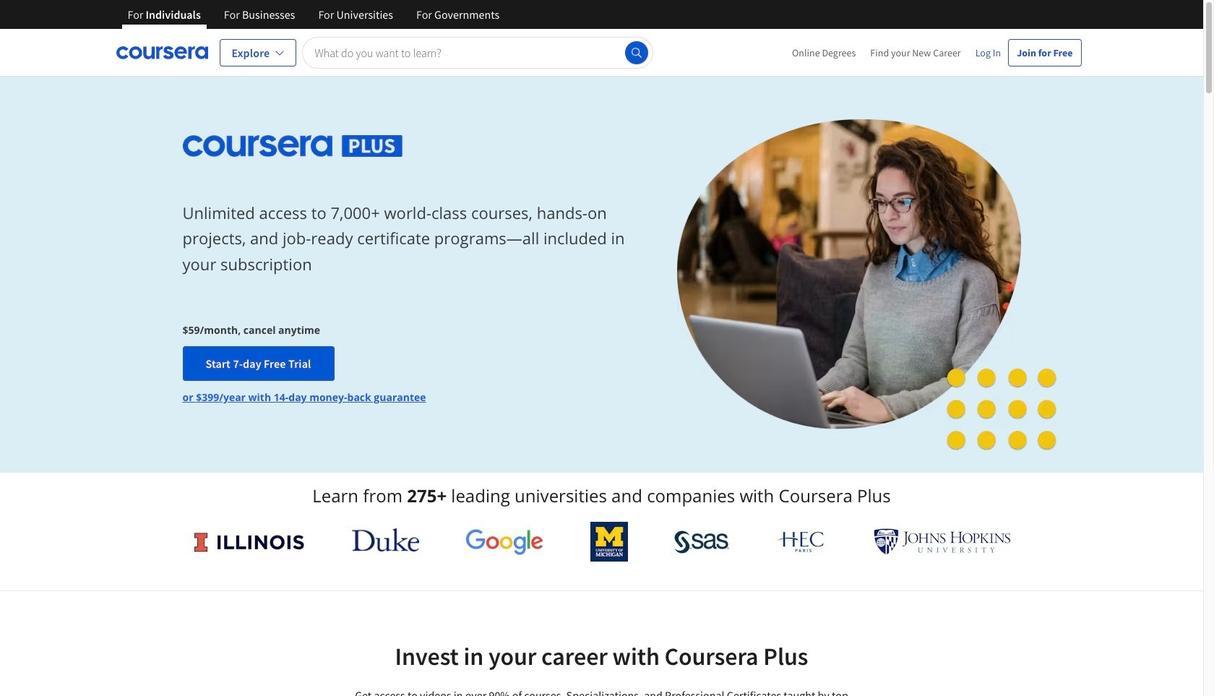 Task type: vqa. For each thing, say whether or not it's contained in the screenshot.
the middle Champaign
no



Task type: locate. For each thing, give the bounding box(es) containing it.
coursera plus image
[[183, 135, 403, 157]]

university of michigan image
[[591, 522, 628, 562]]

banner navigation
[[116, 0, 511, 40]]

None search field
[[303, 37, 653, 68]]

university of illinois at urbana-champaign image
[[193, 530, 306, 554]]

What do you want to learn? text field
[[303, 37, 653, 68]]

hec paris image
[[777, 527, 827, 557]]



Task type: describe. For each thing, give the bounding box(es) containing it.
coursera image
[[116, 41, 208, 64]]

johns hopkins university image
[[874, 529, 1011, 555]]

duke university image
[[352, 529, 419, 552]]

google image
[[466, 529, 544, 555]]

sas image
[[675, 530, 730, 554]]



